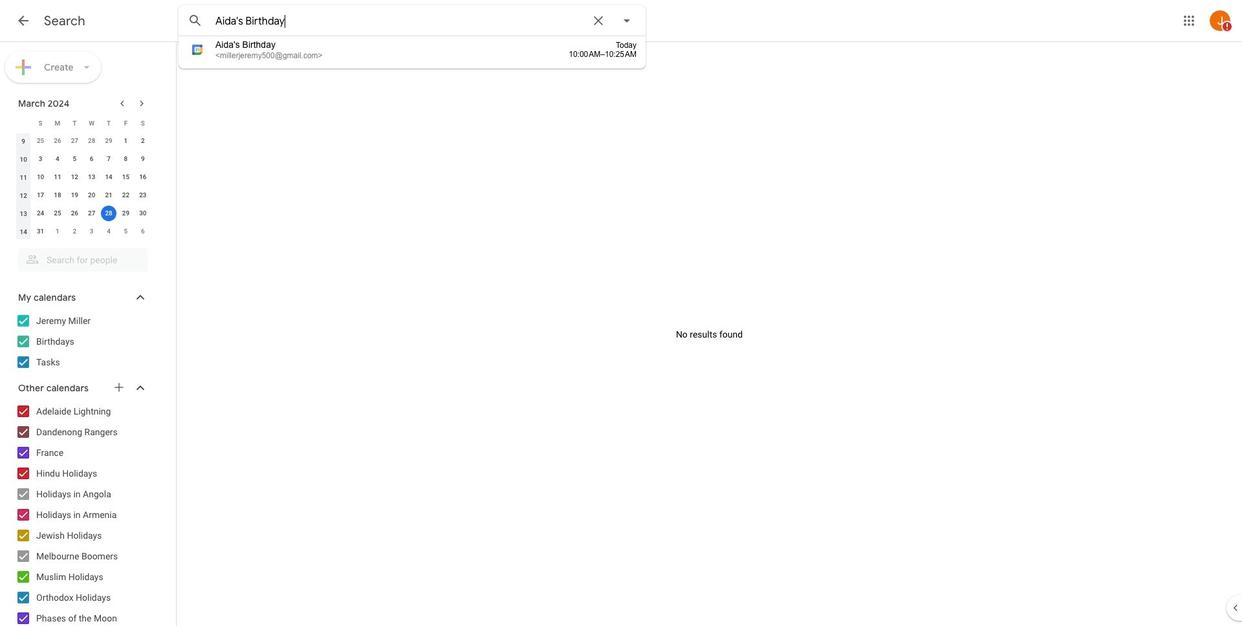 Task type: vqa. For each thing, say whether or not it's contained in the screenshot.
and in the left bottom of the page
no



Task type: describe. For each thing, give the bounding box(es) containing it.
<millerjeremy500@gmail.com> element
[[215, 51, 323, 60]]

19 element
[[67, 188, 82, 203]]

1 element
[[118, 133, 134, 149]]

search image
[[182, 8, 208, 34]]

17 element
[[33, 188, 48, 203]]

Search for people text field
[[26, 248, 140, 272]]

column header inside march 2024 grid
[[15, 114, 32, 132]]

24 element
[[33, 206, 48, 221]]

20 element
[[84, 188, 99, 203]]

14 element
[[101, 170, 116, 185]]

10 element
[[33, 170, 48, 185]]

29 element
[[118, 206, 134, 221]]

23 element
[[135, 188, 151, 203]]

30 element
[[135, 206, 151, 221]]

3 row from the top
[[15, 150, 151, 168]]

31 element
[[33, 224, 48, 239]]

february 29 element
[[101, 133, 116, 149]]

25 element
[[50, 206, 65, 221]]

12 element
[[67, 170, 82, 185]]

5 row from the top
[[15, 186, 151, 204]]

21 element
[[101, 188, 116, 203]]

february 28 element
[[84, 133, 99, 149]]

march 2024 grid
[[12, 114, 151, 241]]

february 26 element
[[50, 133, 65, 149]]

my calendars list
[[3, 311, 160, 373]]

9 element
[[135, 151, 151, 167]]

16 element
[[135, 170, 151, 185]]

april 2 element
[[67, 224, 82, 239]]

february 27 element
[[67, 133, 82, 149]]

search options image
[[614, 8, 640, 34]]

6 row from the top
[[15, 204, 151, 223]]

add other calendars image
[[113, 381, 126, 394]]

april 6 element
[[135, 224, 151, 239]]

4 element
[[50, 151, 65, 167]]

11 element
[[50, 170, 65, 185]]

april 1 element
[[50, 224, 65, 239]]

3 element
[[33, 151, 48, 167]]



Task type: locate. For each thing, give the bounding box(es) containing it.
april 5 element
[[118, 224, 134, 239]]

27 element
[[84, 206, 99, 221]]

7 element
[[101, 151, 116, 167]]

none search field "search for people"
[[0, 243, 160, 272]]

today
10:00 am–10:25 am element
[[541, 41, 637, 59]]

15 element
[[118, 170, 134, 185]]

row group inside march 2024 grid
[[15, 132, 151, 241]]

clear search image
[[586, 8, 611, 34]]

heading
[[44, 13, 85, 29]]

8 element
[[118, 151, 134, 167]]

row up april 2 element
[[15, 204, 151, 223]]

row up "12" "element"
[[15, 150, 151, 168]]

2 element
[[135, 133, 151, 149]]

go back image
[[16, 13, 31, 28]]

7 row from the top
[[15, 223, 151, 241]]

28, today element
[[101, 206, 116, 221]]

5 element
[[67, 151, 82, 167]]

26 element
[[67, 206, 82, 221]]

april 4 element
[[101, 224, 116, 239]]

None search field
[[179, 5, 646, 69], [0, 243, 160, 272], [179, 5, 646, 69]]

february 25 element
[[33, 133, 48, 149]]

row
[[15, 114, 151, 132], [15, 132, 151, 150], [15, 150, 151, 168], [15, 168, 151, 186], [15, 186, 151, 204], [15, 204, 151, 223], [15, 223, 151, 241]]

cell inside march 2024 grid
[[100, 204, 117, 223]]

row up the 6 element
[[15, 132, 151, 150]]

row group
[[15, 132, 151, 241]]

4 row from the top
[[15, 168, 151, 186]]

2 row from the top
[[15, 132, 151, 150]]

18 element
[[50, 188, 65, 203]]

13 element
[[84, 170, 99, 185]]

other calendars list
[[3, 401, 160, 626]]

april 3 element
[[84, 224, 99, 239]]

column header
[[15, 114, 32, 132]]

Search text field
[[215, 15, 583, 28]]

row down "12" "element"
[[15, 186, 151, 204]]

cell
[[100, 204, 117, 223]]

row up 19 element on the left top of the page
[[15, 168, 151, 186]]

row up february 28 element
[[15, 114, 151, 132]]

1 row from the top
[[15, 114, 151, 132]]

6 element
[[84, 151, 99, 167]]

22 element
[[118, 188, 134, 203]]

row down 27 element at the top of the page
[[15, 223, 151, 241]]



